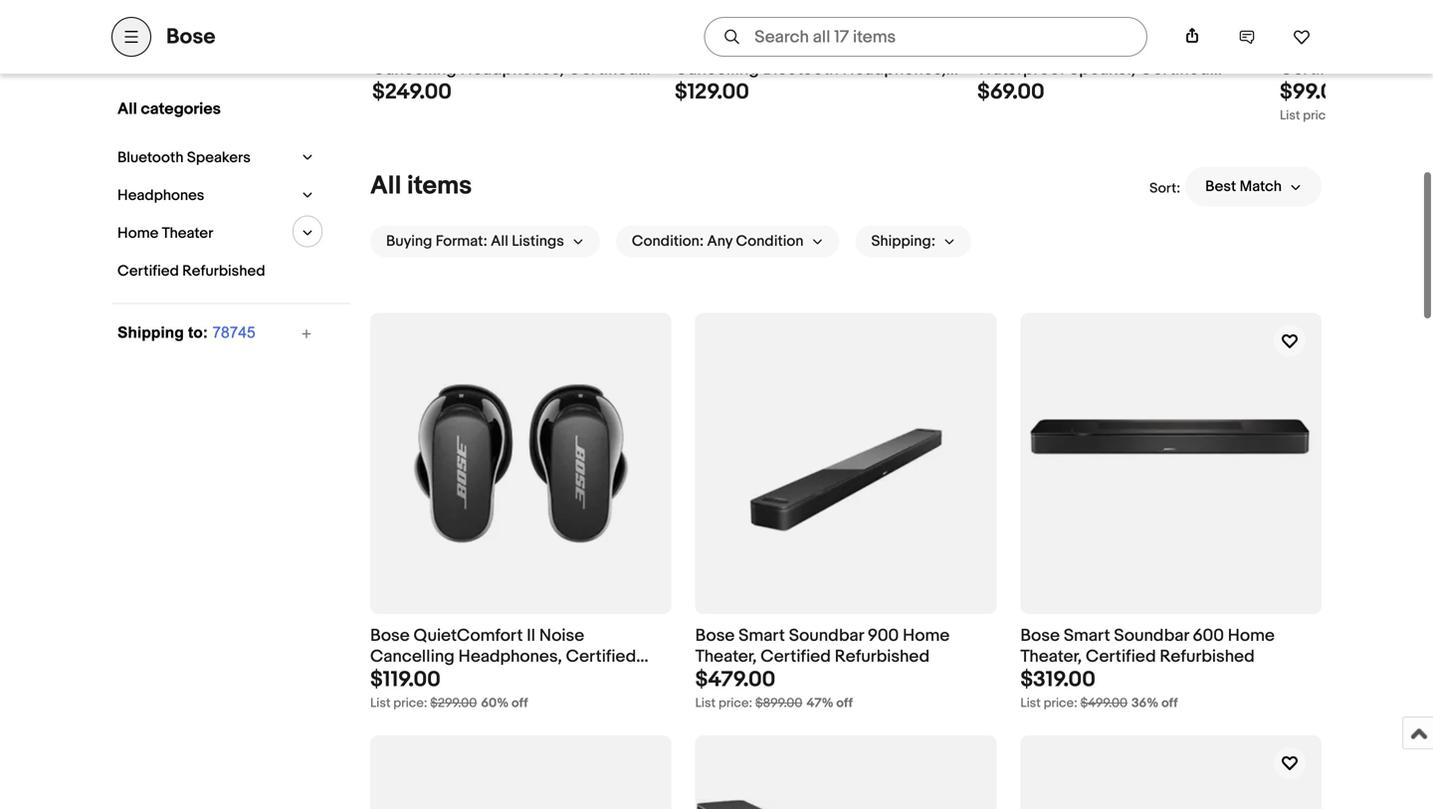 Task type: locate. For each thing, give the bounding box(es) containing it.
bluetooth up headphones
[[117, 149, 184, 167]]

1 vertical spatial all
[[370, 171, 401, 202]]

headphones link
[[112, 182, 294, 210]]

theater,
[[695, 647, 757, 667], [1021, 647, 1082, 667]]

condition
[[736, 232, 804, 250]]

smart inside 'bose smart soundbar 600 home theater, certified refurbished'
[[1064, 626, 1110, 647]]

condition: any condition button
[[616, 225, 840, 257]]

list for $119.00
[[370, 696, 391, 711]]

2 horizontal spatial all
[[491, 232, 509, 250]]

$119.00
[[370, 667, 441, 693]]

0 horizontal spatial theater,
[[695, 647, 757, 667]]

bose left solo
[[1280, 38, 1320, 59]]

waterproof
[[978, 59, 1065, 80]]

bose inside bose quietcomfort ii noise cancelling headphones, certified refurbished
[[370, 626, 410, 647]]

1 off from the left
[[512, 696, 528, 711]]

soundbar inside bose smart soundbar 900 home theater, certified refurbished
[[789, 626, 864, 647]]

soundbar for bose smart soundbar 900 home theater, certified refurbished
[[789, 626, 864, 647]]

bluetooth inside bose quietcomfort noise cancelling bluetooth headphones, certified refurbished
[[763, 59, 839, 80]]

list inside $319.00 list price: $499.00 36% off
[[1021, 696, 1041, 711]]

bose quietcomfort ii noise cancelling headphones, certified refurbished
[[370, 626, 636, 688]]

1 horizontal spatial bluetooth
[[763, 59, 839, 80]]

0 horizontal spatial all
[[117, 100, 137, 119]]

quietcomfort left 45
[[416, 38, 525, 59]]

bose smart soundbar 600 home theater, certified refurbished button
[[1021, 626, 1322, 668]]

off inside $319.00 list price: $499.00 36% off
[[1162, 696, 1178, 711]]

price: inside $319.00 list price: $499.00 36% off
[[1044, 696, 1078, 711]]

smart for bose smart soundbar 600 home theater, certified refurbished
[[1064, 626, 1110, 647]]

theater, up $899.00
[[695, 647, 757, 667]]

theater, inside bose smart soundbar 900 home theater, certified refurbished
[[695, 647, 757, 667]]

all
[[117, 100, 137, 119], [370, 171, 401, 202], [491, 232, 509, 250]]

3 off from the left
[[1162, 696, 1178, 711]]

price: for $119.00
[[393, 696, 427, 711]]

refurbished inside bose quietcomfort noise cancelling bluetooth headphones, certified refurbished
[[749, 80, 844, 101]]

home right 600
[[1228, 626, 1275, 647]]

0 horizontal spatial smart
[[739, 626, 785, 647]]

quietcomfort down 'bose quietcomfort noise cancelling bluetooth headphones, certified refurbished : quick view' image
[[718, 38, 828, 59]]

noise inside bose quietcomfort noise cancelling bluetooth headphones, certified refurbished
[[831, 38, 876, 59]]

bose
[[166, 24, 215, 50], [372, 38, 412, 59], [675, 38, 714, 59], [978, 38, 1017, 59], [1280, 38, 1320, 59], [370, 626, 410, 647], [695, 626, 735, 647], [1021, 626, 1060, 647]]

quietcomfort
[[416, 38, 525, 59], [718, 38, 828, 59], [414, 626, 523, 647]]

speakers
[[187, 149, 251, 167]]

bluetooth inside bose soundlink flex se bluetooth waterproof speaker, certified refurbished
[[1164, 38, 1239, 59]]

list inside bose solo soundbar $99.00 list price:
[[1280, 108, 1300, 123]]

bose inside bose solo soundbar $99.00 list price:
[[1280, 38, 1320, 59]]

condition:
[[632, 232, 704, 250]]

home down headphones
[[117, 224, 159, 242]]

home for bose smart soundbar 900 home theater, certified refurbished
[[903, 626, 950, 647]]

condition: any condition
[[632, 232, 804, 250]]

certified for bose smart soundbar 600 home theater, certified refurbished
[[1086, 647, 1156, 667]]

headphones, inside bose quietcomfort 45 noise cancelling headphones, certified refurbished
[[461, 59, 564, 80]]

2 theater, from the left
[[1021, 647, 1082, 667]]

refurbished for bose quietcomfort 45 noise cancelling headphones, certified refurbished
[[372, 80, 467, 101]]

certified for bose smart soundbar 900 home theater, certified refurbished
[[761, 647, 831, 667]]

headphones, inside bose quietcomfort noise cancelling bluetooth headphones, certified refurbished
[[843, 59, 946, 80]]

certified inside bose smart soundbar 900 home theater, certified refurbished
[[761, 647, 831, 667]]

bluetooth for $129.00
[[763, 59, 839, 80]]

noise inside bose quietcomfort ii noise cancelling headphones, certified refurbished
[[539, 626, 584, 647]]

0 horizontal spatial soundbar
[[789, 626, 864, 647]]

1 horizontal spatial off
[[837, 696, 853, 711]]

2 horizontal spatial home
[[1228, 626, 1275, 647]]

bose up '$479.00'
[[695, 626, 735, 647]]

off for $319.00
[[1162, 696, 1178, 711]]

soundbar left the 900
[[789, 626, 864, 647]]

quietcomfort inside bose quietcomfort 45 noise cancelling headphones, certified refurbished
[[416, 38, 525, 59]]

solo
[[1323, 38, 1358, 59]]

1 horizontal spatial soundbar
[[1114, 626, 1189, 647]]

cancelling
[[372, 59, 457, 80], [675, 59, 759, 80], [370, 647, 455, 667]]

quietcomfort inside bose quietcomfort ii noise cancelling headphones, certified refurbished
[[414, 626, 523, 647]]

all left items
[[370, 171, 401, 202]]

list down '$479.00'
[[695, 696, 716, 711]]

bose soundlink flex se bluetooth waterproof speaker, certified refurbished button
[[978, 38, 1264, 101]]

refurbished inside bose smart soundbar 900 home theater, certified refurbished
[[835, 647, 930, 667]]

certified refurbished
[[117, 262, 265, 280]]

certified inside bose quietcomfort 45 noise cancelling headphones, certified refurbished
[[568, 59, 638, 80]]

buying
[[386, 232, 432, 250]]

quietcomfort up $119.00 list price: $299.00 60% off on the bottom left of the page
[[414, 626, 523, 647]]

bose inside bose quietcomfort noise cancelling bluetooth headphones, certified refurbished
[[675, 38, 714, 59]]

price: inside $479.00 list price: $899.00 47% off
[[719, 696, 753, 711]]

best
[[1206, 178, 1237, 196]]

bose inside 'bose smart soundbar 600 home theater, certified refurbished'
[[1021, 626, 1060, 647]]

list for $319.00
[[1021, 696, 1041, 711]]

bose for bose quietcomfort ii noise cancelling headphones, certified refurbished
[[370, 626, 410, 647]]

all right format:
[[491, 232, 509, 250]]

off
[[512, 696, 528, 711], [837, 696, 853, 711], [1162, 696, 1178, 711]]

headphones, for noise
[[843, 59, 946, 80]]

price: down '$479.00'
[[719, 696, 753, 711]]

bose solo soundbar ii home theater, certified refurbished : quick view image
[[1022, 774, 1321, 809]]

soundlink
[[1021, 38, 1101, 59]]

0 horizontal spatial off
[[512, 696, 528, 711]]

certified
[[568, 59, 638, 80], [1140, 59, 1210, 80], [675, 80, 745, 101], [117, 262, 179, 280], [566, 647, 636, 667], [761, 647, 831, 667], [1086, 647, 1156, 667]]

1 theater, from the left
[[695, 647, 757, 667]]

certified inside bose quietcomfort noise cancelling bluetooth headphones, certified refurbished
[[675, 80, 745, 101]]

smart up $319.00
[[1064, 626, 1110, 647]]

list inside $479.00 list price: $899.00 47% off
[[695, 696, 716, 711]]

list down the $119.00
[[370, 696, 391, 711]]

smart inside bose smart soundbar 900 home theater, certified refurbished
[[739, 626, 785, 647]]

certified inside bose quietcomfort ii noise cancelling headphones, certified refurbished
[[566, 647, 636, 667]]

bluetooth speakers
[[117, 149, 251, 167]]

off right '47%'
[[837, 696, 853, 711]]

bose for bose
[[166, 24, 215, 50]]

1 horizontal spatial home
[[903, 626, 950, 647]]

cancelling inside bose quietcomfort ii noise cancelling headphones, certified refurbished
[[370, 647, 455, 667]]

price: down $99.00
[[1303, 108, 1337, 123]]

noise for bose quietcomfort 45 noise cancelling headphones, certified refurbished
[[553, 38, 598, 59]]

bose up $319.00
[[1021, 626, 1060, 647]]

home inside bose smart soundbar 900 home theater, certified refurbished
[[903, 626, 950, 647]]

smart up '$479.00'
[[739, 626, 785, 647]]

all inside popup button
[[491, 232, 509, 250]]

quietcomfort inside bose quietcomfort noise cancelling bluetooth headphones, certified refurbished
[[718, 38, 828, 59]]

bose inside bose soundlink flex se bluetooth waterproof speaker, certified refurbished
[[978, 38, 1017, 59]]

2 vertical spatial all
[[491, 232, 509, 250]]

home right the 900
[[903, 626, 950, 647]]

bose up $129.00 in the top of the page
[[675, 38, 714, 59]]

bose inside bose smart soundbar 900 home theater, certified refurbished
[[695, 626, 735, 647]]

1 horizontal spatial theater,
[[1021, 647, 1082, 667]]

soundbar left 600
[[1114, 626, 1189, 647]]

off inside $479.00 list price: $899.00 47% off
[[837, 696, 853, 711]]

certified for bose quietcomfort 45 noise cancelling headphones, certified refurbished
[[568, 59, 638, 80]]

2 off from the left
[[837, 696, 853, 711]]

list down $319.00
[[1021, 696, 1041, 711]]

smart
[[739, 626, 785, 647], [1064, 626, 1110, 647]]

cancelling inside bose quietcomfort 45 noise cancelling headphones, certified refurbished
[[372, 59, 457, 80]]

bose up categories
[[166, 24, 215, 50]]

format:
[[436, 232, 488, 250]]

list down $99.00
[[1280, 108, 1300, 123]]

bose up $249.00
[[372, 38, 412, 59]]

noise for bose quietcomfort ii noise cancelling headphones, certified refurbished
[[539, 626, 584, 647]]

bluetooth
[[1164, 38, 1239, 59], [763, 59, 839, 80], [117, 149, 184, 167]]

$319.00 list price: $499.00 36% off
[[1021, 667, 1178, 711]]

list
[[1280, 108, 1300, 123], [370, 696, 391, 711], [695, 696, 716, 711], [1021, 696, 1041, 711]]

noise inside bose quietcomfort 45 noise cancelling headphones, certified refurbished
[[553, 38, 598, 59]]

$129.00
[[675, 79, 749, 105]]

refurbished inside bose quietcomfort ii noise cancelling headphones, certified refurbished
[[370, 667, 465, 688]]

bose up the $119.00
[[370, 626, 410, 647]]

price:
[[1303, 108, 1337, 123], [393, 696, 427, 711], [719, 696, 753, 711], [1044, 696, 1078, 711]]

$249.00
[[372, 79, 452, 105]]

bose quietcomfort noise cancelling bluetooth headphones, certified refurbished button
[[675, 38, 962, 101]]

refurbished inside 'bose smart soundbar 600 home theater, certified refurbished'
[[1160, 647, 1255, 667]]

1 horizontal spatial all
[[370, 171, 401, 202]]

all left categories
[[117, 100, 137, 119]]

quietcomfort for 45
[[416, 38, 525, 59]]

soundbar right solo
[[1362, 38, 1433, 59]]

all categories
[[117, 100, 221, 119]]

bose quietcomfort ii noise cancelling headphones, certified refurbished : quick view image
[[372, 352, 670, 576]]

theater, inside 'bose smart soundbar 600 home theater, certified refurbished'
[[1021, 647, 1082, 667]]

1 smart from the left
[[739, 626, 785, 647]]

2 horizontal spatial soundbar
[[1362, 38, 1433, 59]]

off right the 36%
[[1162, 696, 1178, 711]]

headphones,
[[461, 59, 564, 80], [843, 59, 946, 80], [459, 647, 562, 667]]

0 vertical spatial all
[[117, 100, 137, 119]]

noise
[[553, 38, 598, 59], [831, 38, 876, 59], [539, 626, 584, 647]]

headphones, inside bose quietcomfort ii noise cancelling headphones, certified refurbished
[[459, 647, 562, 667]]

certified inside 'bose smart soundbar 600 home theater, certified refurbished'
[[1086, 647, 1156, 667]]

home
[[117, 224, 159, 242], [903, 626, 950, 647], [1228, 626, 1275, 647]]

noise right ii
[[539, 626, 584, 647]]

bose smart soundbar 900 home theater, certified refurbished button
[[695, 626, 997, 668]]

1 horizontal spatial smart
[[1064, 626, 1110, 647]]

noise down 'bose quietcomfort noise cancelling bluetooth headphones, certified refurbished : quick view' image
[[831, 38, 876, 59]]

shipping to: 78745
[[117, 324, 256, 341]]

$479.00
[[695, 667, 776, 693]]

refurbished inside bose quietcomfort 45 noise cancelling headphones, certified refurbished
[[372, 80, 467, 101]]

theater
[[162, 224, 213, 242]]

home inside 'bose smart soundbar 600 home theater, certified refurbished'
[[1228, 626, 1275, 647]]

bose smart soundbar 600 home theater, certified refurbished : quick view image
[[1022, 352, 1321, 576]]

bose for bose solo soundbar $99.00 list price:
[[1280, 38, 1320, 59]]

bose inside bose quietcomfort 45 noise cancelling headphones, certified refurbished
[[372, 38, 412, 59]]

list inside $119.00 list price: $299.00 60% off
[[370, 696, 391, 711]]

bluetooth right se
[[1164, 38, 1239, 59]]

best match
[[1206, 178, 1282, 196]]

refurbished for bose quietcomfort ii noise cancelling headphones, certified refurbished
[[370, 667, 465, 688]]

speaker,
[[1069, 59, 1136, 80]]

soundbar inside 'bose smart soundbar 600 home theater, certified refurbished'
[[1114, 626, 1189, 647]]

theater, for bose smart soundbar 900 home theater, certified refurbished
[[695, 647, 757, 667]]

bose soundlink flex se bluetooth waterproof speaker, certified refurbished
[[978, 38, 1239, 101]]

bose up $69.00
[[978, 38, 1017, 59]]

0 horizontal spatial bluetooth
[[117, 149, 184, 167]]

78745
[[212, 324, 256, 341]]

noise right 45
[[553, 38, 598, 59]]

off right 60%
[[512, 696, 528, 711]]

bluetooth down 'bose quietcomfort noise cancelling bluetooth headphones, certified refurbished : quick view' image
[[763, 59, 839, 80]]

theater, up $499.00
[[1021, 647, 1082, 667]]

2 horizontal spatial bluetooth
[[1164, 38, 1239, 59]]

bose for bose soundlink flex se bluetooth waterproof speaker, certified refurbished
[[978, 38, 1017, 59]]

all items
[[370, 171, 472, 202]]

$99.00
[[1280, 79, 1348, 105]]

soundbar
[[1362, 38, 1433, 59], [789, 626, 864, 647], [1114, 626, 1189, 647]]

price: inside $119.00 list price: $299.00 60% off
[[393, 696, 427, 711]]

to:
[[188, 324, 208, 341]]

off inside $119.00 list price: $299.00 60% off
[[512, 696, 528, 711]]

2 horizontal spatial off
[[1162, 696, 1178, 711]]

all for all categories
[[117, 100, 137, 119]]

bluetooth speakers link
[[112, 144, 294, 172]]

price: down $319.00
[[1044, 696, 1078, 711]]

price: down the $119.00
[[393, 696, 427, 711]]

refurbished
[[372, 80, 467, 101], [749, 80, 844, 101], [978, 80, 1072, 101], [182, 262, 265, 280], [835, 647, 930, 667], [1160, 647, 1255, 667], [370, 667, 465, 688]]

bose link
[[166, 24, 215, 50]]

2 smart from the left
[[1064, 626, 1110, 647]]



Task type: vqa. For each thing, say whether or not it's contained in the screenshot.
Kitchen & Home
no



Task type: describe. For each thing, give the bounding box(es) containing it.
refurbished for bose quietcomfort noise cancelling bluetooth headphones, certified refurbished
[[749, 80, 844, 101]]

any
[[707, 232, 733, 250]]

bose solo soundbar $99.00 list price:
[[1280, 38, 1433, 123]]

price: for $319.00
[[1044, 696, 1078, 711]]

smart for bose smart soundbar 900 home theater, certified refurbished
[[739, 626, 785, 647]]

bose for bose smart soundbar 900 home theater, certified refurbished
[[695, 626, 735, 647]]

flex
[[1105, 38, 1136, 59]]

900
[[868, 626, 899, 647]]

soundbar inside bose solo soundbar $99.00 list price:
[[1362, 38, 1433, 59]]

categories
[[141, 100, 221, 119]]

bose for bose smart soundbar 600 home theater, certified refurbished
[[1021, 626, 1060, 647]]

ii
[[527, 626, 536, 647]]

price: for $479.00
[[719, 696, 753, 711]]

quietcomfort for noise
[[718, 38, 828, 59]]

home theater
[[117, 224, 213, 242]]

bose quietcomfort 45 noise cancelling headphones, certified refurbished button
[[372, 38, 659, 101]]

$319.00
[[1021, 667, 1096, 693]]

soundbar for bose smart soundbar 600 home theater, certified refurbished
[[1114, 626, 1189, 647]]

0 horizontal spatial home
[[117, 224, 159, 242]]

all for all items
[[370, 171, 401, 202]]

bluetooth for $69.00
[[1164, 38, 1239, 59]]

shipping: button
[[856, 225, 972, 257]]

refurbished for bose smart soundbar 900 home theater, certified refurbished
[[835, 647, 930, 667]]

cancelling for bose quietcomfort ii noise cancelling headphones, certified refurbished
[[370, 647, 455, 667]]

bose quietcomfort 45 noise cancelling headphones, certified refurbished
[[372, 38, 638, 101]]

$479.00 list price: $899.00 47% off
[[695, 667, 853, 711]]

47%
[[807, 696, 834, 711]]

off for $119.00
[[512, 696, 528, 711]]

refurbished inside bose soundlink flex se bluetooth waterproof speaker, certified refurbished
[[978, 80, 1072, 101]]

bose quietcomfort noise cancelling bluetooth headphones, certified refurbished : quick view image
[[711, 0, 926, 27]]

$499.00
[[1081, 696, 1128, 711]]

price: inside bose solo soundbar $99.00 list price:
[[1303, 108, 1337, 123]]

60%
[[481, 696, 509, 711]]

se
[[1140, 38, 1160, 59]]

bose quietcomfort ii noise cancelling headphones, certified refurbished button
[[370, 626, 672, 688]]

shipping
[[117, 324, 184, 341]]

cancelling inside bose quietcomfort noise cancelling bluetooth headphones, certified refurbished
[[675, 59, 759, 80]]

quietcomfort for ii
[[414, 626, 523, 647]]

36%
[[1132, 696, 1159, 711]]

headphones, for 45
[[461, 59, 564, 80]]

certified inside bose soundlink flex se bluetooth waterproof speaker, certified refurbished
[[1140, 59, 1210, 80]]

45
[[529, 38, 549, 59]]

all categories link
[[112, 95, 314, 124]]

bose soundbar 700 home theater, certified refurbished : quick view image
[[697, 800, 995, 809]]

save this seller bose image
[[1293, 28, 1311, 46]]

bose for bose quietcomfort 45 noise cancelling headphones, certified refurbished
[[372, 38, 412, 59]]

listings
[[512, 232, 564, 250]]

bose smart soundbar 900 home theater, certified refurbished : quick view image
[[734, 314, 958, 613]]

$69.00
[[978, 79, 1045, 105]]

home theater link
[[112, 219, 294, 247]]

bose for bose quietcomfort noise cancelling bluetooth headphones, certified refurbished
[[675, 38, 714, 59]]

$119.00 list price: $299.00 60% off
[[370, 667, 528, 711]]

600
[[1193, 626, 1224, 647]]

match
[[1240, 178, 1282, 196]]

certified for bose quietcomfort ii noise cancelling headphones, certified refurbished
[[566, 647, 636, 667]]

$299.00
[[430, 696, 477, 711]]

certified refurbished link
[[112, 257, 306, 285]]

sort:
[[1150, 180, 1181, 197]]

headphones, for ii
[[459, 647, 562, 667]]

bose smart soundbar 600 home theater, certified refurbished
[[1021, 626, 1275, 667]]

bluetooth inside bluetooth speakers link
[[117, 149, 184, 167]]

list for $479.00
[[695, 696, 716, 711]]

shipping:
[[872, 232, 936, 250]]

buying format: all listings button
[[370, 225, 600, 257]]

bose smart soundbar 900 home theater, certified refurbished
[[695, 626, 950, 667]]

Search all 17 items field
[[704, 17, 1148, 57]]

off for $479.00
[[837, 696, 853, 711]]

theater, for bose smart soundbar 600 home theater, certified refurbished
[[1021, 647, 1082, 667]]

headphones
[[117, 187, 204, 205]]

certified for bose quietcomfort noise cancelling bluetooth headphones, certified refurbished
[[675, 80, 745, 101]]

$899.00
[[756, 696, 803, 711]]

bose solo soundbar button
[[1280, 38, 1433, 80]]

best match button
[[1186, 167, 1322, 207]]

home for bose smart soundbar 600 home theater, certified refurbished
[[1228, 626, 1275, 647]]

refurbished for bose smart soundbar 600 home theater, certified refurbished
[[1160, 647, 1255, 667]]

buying format: all listings
[[386, 232, 564, 250]]

bose quietcomfort noise cancelling bluetooth headphones, certified refurbished
[[675, 38, 946, 101]]

cancelling for bose quietcomfort 45 noise cancelling headphones, certified refurbished
[[372, 59, 457, 80]]

items
[[407, 171, 472, 202]]



